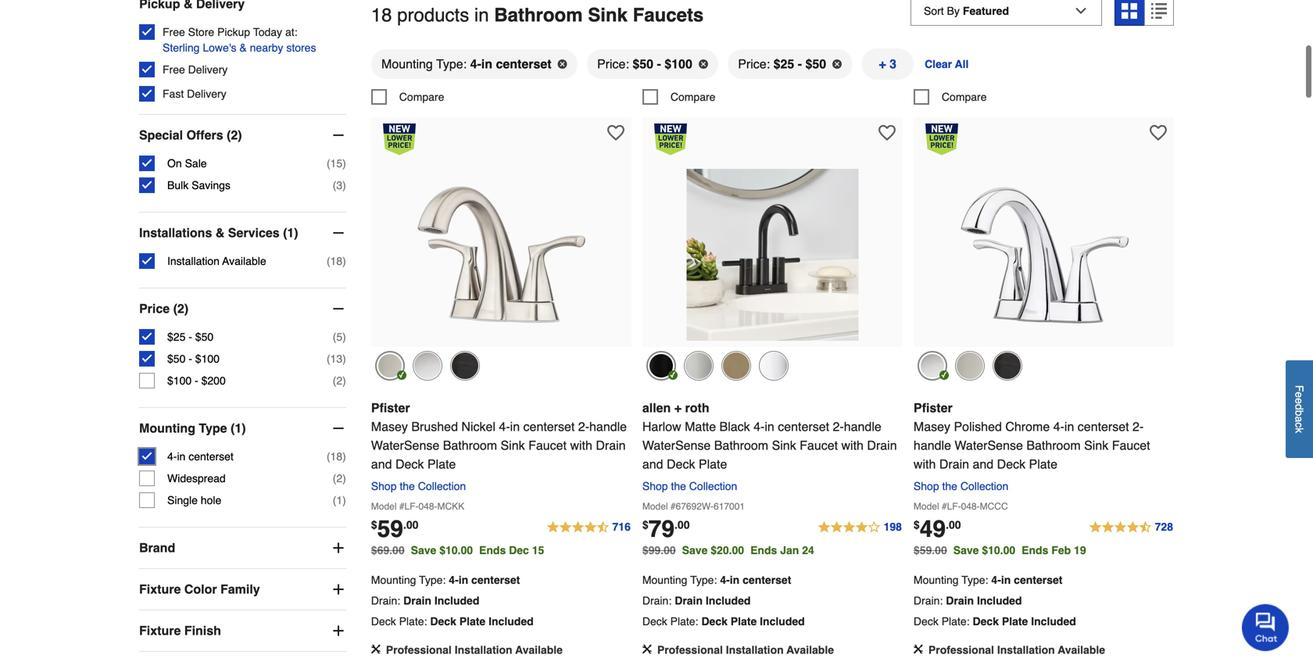 Task type: vqa. For each thing, say whether or not it's contained in the screenshot.
rightmost (1)
yes



Task type: locate. For each thing, give the bounding box(es) containing it.
2 drain: from the left
[[643, 599, 672, 611]]

3 .00 from the left
[[946, 523, 962, 535]]

+ left clear
[[879, 61, 887, 75]]

( for $100 - $200
[[333, 379, 337, 391]]

1 vertical spatial 15
[[532, 548, 545, 561]]

2 horizontal spatial and
[[973, 461, 994, 475]]

1 deck plate: deck plate included from the left
[[371, 619, 534, 632]]

0 vertical spatial $25
[[774, 61, 795, 75]]

free down sterling
[[163, 67, 185, 80]]

2 vertical spatial minus image
[[331, 425, 346, 440]]

delivery up free store pickup today at:
[[196, 0, 245, 15]]

handle
[[590, 423, 627, 438], [844, 423, 882, 438], [914, 442, 952, 457]]

2- inside pfister masey brushed nickel 4-in centerset 2-handle watersense bathroom sink faucet with drain and deck plate
[[579, 423, 590, 438]]

( 2 )
[[333, 379, 346, 391], [333, 476, 346, 489]]

$99.00 save $20.00 ends jan 24
[[643, 548, 815, 561]]

( 18 )
[[327, 259, 346, 271], [327, 454, 346, 467]]

.00 inside $ 79 .00
[[675, 523, 690, 535]]

plate inside pfister masey polished chrome 4-in centerset 2- handle watersense bathroom sink faucet with drain and deck plate
[[1030, 461, 1058, 475]]

pfister for pfister masey polished chrome 4-in centerset 2- handle watersense bathroom sink faucet with drain and deck plate
[[914, 405, 953, 419]]

and inside pfister masey brushed nickel 4-in centerset 2-handle watersense bathroom sink faucet with drain and deck plate
[[371, 461, 392, 475]]

( 2 ) down "13" at bottom left
[[333, 379, 346, 391]]

1 ( 2 ) from the top
[[333, 379, 346, 391]]

model up 49
[[914, 505, 940, 516]]

savings save $10.00 element for 59
[[411, 548, 551, 561]]

2 horizontal spatial the
[[943, 484, 958, 496]]

0 vertical spatial free
[[163, 30, 185, 42]]

2 minus image from the top
[[331, 305, 346, 321]]

0 horizontal spatial &
[[184, 0, 193, 15]]

shop for allen + roth harlow matte black 4-in centerset 2-handle watersense bathroom sink faucet with drain and deck plate
[[643, 484, 668, 496]]

and
[[371, 461, 392, 475], [643, 461, 664, 475], [973, 461, 994, 475]]

2 lf- from the left
[[948, 505, 962, 516]]

collection up 617001
[[690, 484, 738, 496]]

1 tuscan bronze image from the left
[[450, 355, 480, 385]]

4-
[[470, 61, 482, 75], [499, 423, 510, 438], [754, 423, 765, 438], [1054, 423, 1065, 438], [167, 454, 177, 467], [449, 578, 459, 590], [721, 578, 730, 590], [992, 578, 1002, 590]]

1 horizontal spatial shop
[[643, 484, 668, 496]]

f
[[1294, 385, 1306, 392]]

1 drain: from the left
[[371, 599, 401, 611]]

matte black image
[[647, 355, 676, 385]]

drain:
[[371, 599, 401, 611], [643, 599, 672, 611], [914, 599, 943, 611]]

lf- for pfister masey polished chrome 4-in centerset 2- handle watersense bathroom sink faucet with drain and deck plate
[[948, 505, 962, 516]]

delivery for free delivery
[[188, 67, 228, 80]]

1 the from the left
[[400, 484, 415, 496]]

save for 49
[[954, 548, 979, 561]]

1 # from the left
[[399, 505, 405, 516]]

3 compare from the left
[[942, 95, 987, 107]]

$50 up the $50 - $100
[[195, 335, 214, 347]]

included
[[435, 599, 480, 611], [706, 599, 751, 611], [978, 599, 1023, 611], [489, 619, 534, 632], [760, 619, 805, 632], [1032, 619, 1077, 632]]

polished chrome image
[[759, 355, 789, 385], [918, 355, 948, 385]]

( for bulk savings
[[333, 183, 337, 196]]

2 horizontal spatial with
[[914, 461, 936, 475]]

0 vertical spatial ( 18 )
[[327, 259, 346, 271]]

type: down $69.00 save $10.00 ends dec 15
[[419, 578, 446, 590]]

3 # from the left
[[942, 505, 948, 516]]

59
[[377, 520, 404, 547]]

savings save $10.00 element down mckk
[[411, 548, 551, 561]]

in up widespread at the left bottom of page
[[177, 454, 186, 467]]

1 close circle filled image from the left
[[699, 63, 708, 73]]

0 vertical spatial (1)
[[283, 230, 298, 244]]

drain: up assembly icon on the right bottom of the page
[[914, 599, 943, 611]]

1 horizontal spatial lf-
[[948, 505, 962, 516]]

1 vertical spatial (1)
[[231, 425, 246, 440]]

special
[[139, 132, 183, 146]]

1 ) from the top
[[343, 161, 346, 174]]

2 ) from the top
[[343, 183, 346, 196]]

$ inside $ 79 .00
[[643, 523, 649, 535]]

drain
[[596, 442, 626, 457], [868, 442, 898, 457], [940, 461, 970, 475], [404, 599, 432, 611], [675, 599, 703, 611], [947, 599, 974, 611]]

2 the from the left
[[671, 484, 687, 496]]

close circle filled image
[[699, 63, 708, 73], [833, 63, 842, 73]]

198
[[884, 525, 902, 537]]

new lower price image down 1003092544 element
[[654, 127, 687, 159]]

watersense down harlow
[[643, 442, 711, 457]]

1 professional installation available from the left
[[386, 648, 563, 660]]

savings save $10.00 element
[[411, 548, 551, 561], [954, 548, 1093, 561]]

0 horizontal spatial plate:
[[399, 619, 427, 632]]

compare inside 1003092544 element
[[671, 95, 716, 107]]

1 horizontal spatial price:
[[738, 61, 770, 75]]

nearby
[[250, 45, 283, 58]]

in down 18 products in bathroom sink faucets
[[482, 61, 493, 75]]

1 fixture from the top
[[139, 586, 181, 601]]

2 model from the left
[[643, 505, 668, 516]]

minus image
[[331, 229, 346, 245], [331, 305, 346, 321], [331, 425, 346, 440]]

centerset inside pfister masey brushed nickel 4-in centerset 2-handle watersense bathroom sink faucet with drain and deck plate
[[524, 423, 575, 438]]

0 horizontal spatial assembly image
[[371, 649, 381, 658]]

1 2- from the left
[[579, 423, 590, 438]]

ends dec 15 element
[[479, 548, 551, 561]]

1 and from the left
[[371, 461, 392, 475]]

bathroom down chrome at the right bottom
[[1027, 442, 1081, 457]]

0 horizontal spatial and
[[371, 461, 392, 475]]

728
[[1156, 525, 1174, 537]]

close circle filled image for $50
[[833, 63, 842, 73]]

$25 - $50
[[167, 335, 214, 347]]

pfister inside pfister masey polished chrome 4-in centerset 2- handle watersense bathroom sink faucet with drain and deck plate
[[914, 405, 953, 419]]

1 horizontal spatial compare
[[671, 95, 716, 107]]

( 2 ) for $100 - $200
[[333, 379, 346, 391]]

installations
[[139, 230, 212, 244]]

1000244317 element
[[371, 93, 445, 109]]

deck inside allen + roth harlow matte black 4-in centerset 2-handle watersense bathroom sink faucet with drain and deck plate
[[667, 461, 696, 475]]

drain: drain included down $59.00 save $10.00 ends feb 19
[[914, 599, 1023, 611]]

) for 4-in centerset
[[343, 454, 346, 467]]

2 horizontal spatial ends
[[1022, 548, 1049, 561]]

minus image
[[331, 131, 346, 147]]

save
[[411, 548, 437, 561], [682, 548, 708, 561], [954, 548, 979, 561]]

and down polished
[[973, 461, 994, 475]]

in inside list box
[[482, 61, 493, 75]]

grid view image
[[1122, 7, 1138, 23]]

1 e from the top
[[1294, 392, 1306, 398]]

2 horizontal spatial professional
[[929, 648, 995, 660]]

.00 down model # lf-048-mckk
[[404, 523, 419, 535]]

0 horizontal spatial collection
[[418, 484, 466, 496]]

$69.00
[[371, 548, 405, 561]]

2 horizontal spatial watersense
[[955, 442, 1024, 457]]

2 horizontal spatial $
[[914, 523, 920, 535]]

$100 up $200 at the bottom of the page
[[195, 357, 220, 369]]

fixture left color
[[139, 586, 181, 601]]

( 18 ) up ( 5 )
[[327, 259, 346, 271]]

1 horizontal spatial assembly image
[[643, 649, 652, 658]]

1 vertical spatial 18
[[330, 259, 343, 271]]

# up actual price $49.00 'element'
[[942, 505, 948, 516]]

handle inside pfister masey brushed nickel 4-in centerset 2-handle watersense bathroom sink faucet with drain and deck plate
[[590, 423, 627, 438]]

2 horizontal spatial shop the collection link
[[914, 484, 1015, 496]]

with inside pfister masey brushed nickel 4-in centerset 2-handle watersense bathroom sink faucet with drain and deck plate
[[570, 442, 593, 457]]

( for $50 - $100
[[327, 357, 330, 369]]

shop the collection for allen + roth harlow matte black 4-in centerset 2-handle watersense bathroom sink faucet with drain and deck plate
[[643, 484, 738, 496]]

0 horizontal spatial 15
[[330, 161, 343, 174]]

2 horizontal spatial &
[[240, 45, 247, 58]]

1 horizontal spatial &
[[216, 230, 225, 244]]

bathroom inside pfister masey brushed nickel 4-in centerset 2-handle watersense bathroom sink faucet with drain and deck plate
[[443, 442, 497, 457]]

bathroom
[[494, 8, 583, 30], [443, 442, 497, 457], [715, 442, 769, 457], [1027, 442, 1081, 457]]

shop the collection link up model # lf-048-mckk
[[371, 484, 473, 496]]

617001
[[714, 505, 745, 516]]

( 2 ) up ( 1 )
[[333, 476, 346, 489]]

installation
[[167, 259, 220, 271], [455, 648, 513, 660], [726, 648, 784, 660], [998, 648, 1056, 660]]

type:
[[436, 61, 467, 75], [419, 578, 446, 590], [691, 578, 717, 590], [962, 578, 989, 590]]

2 faucet from the left
[[800, 442, 838, 457]]

$50 - $100
[[167, 357, 220, 369]]

2- for masey polished chrome 4-in centerset 2- handle watersense bathroom sink faucet with drain and deck plate
[[1133, 423, 1144, 438]]

1 horizontal spatial model
[[643, 505, 668, 516]]

deck plate: deck plate included
[[371, 619, 534, 632], [643, 619, 805, 632], [914, 619, 1077, 632]]

4 ) from the top
[[343, 335, 346, 347]]

1 vertical spatial $25
[[167, 335, 186, 347]]

$10.00
[[440, 548, 473, 561], [983, 548, 1016, 561]]

18 up ( 5 )
[[330, 259, 343, 271]]

2 horizontal spatial save
[[954, 548, 979, 561]]

2 vertical spatial 18
[[330, 454, 343, 467]]

deck plate: deck plate included down $59.00 save $10.00 ends feb 19
[[914, 619, 1077, 632]]

sink
[[588, 8, 628, 30], [501, 442, 525, 457], [772, 442, 797, 457], [1085, 442, 1109, 457]]

0 vertical spatial &
[[184, 0, 193, 15]]

2 ( 18 ) from the top
[[327, 454, 346, 467]]

1 plus image from the top
[[331, 544, 346, 560]]

compare inside "1000244329" "element"
[[942, 95, 987, 107]]

2 savings save $10.00 element from the left
[[954, 548, 1093, 561]]

in
[[475, 8, 489, 30], [482, 61, 493, 75], [510, 423, 520, 438], [765, 423, 775, 438], [1065, 423, 1075, 438], [177, 454, 186, 467], [459, 578, 469, 590], [730, 578, 740, 590], [1002, 578, 1011, 590]]

and up model # lf-048-mckk
[[371, 461, 392, 475]]

plus image inside fixture finish button
[[331, 627, 346, 643]]

0 horizontal spatial professional
[[386, 648, 452, 660]]

faucet inside pfister masey polished chrome 4-in centerset 2- handle watersense bathroom sink faucet with drain and deck plate
[[1113, 442, 1151, 457]]

2 $10.00 from the left
[[983, 548, 1016, 561]]

2 horizontal spatial professional installation available
[[929, 648, 1106, 660]]

masey
[[371, 423, 408, 438], [914, 423, 951, 438]]

plate
[[428, 461, 456, 475], [699, 461, 728, 475], [1030, 461, 1058, 475], [460, 619, 486, 632], [731, 619, 757, 632], [1002, 619, 1029, 632]]

1 horizontal spatial the
[[671, 484, 687, 496]]

matte
[[685, 423, 716, 438]]

sink inside allen + roth harlow matte black 4-in centerset 2-handle watersense bathroom sink faucet with drain and deck plate
[[772, 442, 797, 457]]

e up d
[[1294, 392, 1306, 398]]

( for single hole
[[333, 498, 337, 511]]

on sale
[[167, 161, 207, 174]]

0 vertical spatial 3
[[890, 61, 897, 75]]

0 horizontal spatial watersense
[[371, 442, 440, 457]]

2 collection from the left
[[690, 484, 738, 496]]

polished chrome image left brushed nickel icon
[[918, 355, 948, 385]]

1 2 from the top
[[337, 379, 343, 391]]

15
[[330, 161, 343, 174], [532, 548, 545, 561]]

3 $ from the left
[[914, 523, 920, 535]]

clear all
[[925, 62, 969, 74]]

1 horizontal spatial savings save $10.00 element
[[954, 548, 1093, 561]]

1 horizontal spatial professional installation available
[[658, 648, 834, 660]]

centerset right 'black'
[[778, 423, 830, 438]]

2 horizontal spatial plate:
[[942, 619, 970, 632]]

4.5 stars image for 49
[[1089, 522, 1175, 541]]

$99.00
[[643, 548, 676, 561]]

0 horizontal spatial the
[[400, 484, 415, 496]]

0 horizontal spatial with
[[570, 442, 593, 457]]

2 tuscan bronze image from the left
[[993, 355, 1023, 385]]

0 horizontal spatial .00
[[404, 523, 419, 535]]

(1)
[[283, 230, 298, 244], [231, 425, 246, 440]]

ends
[[479, 548, 506, 561], [751, 548, 778, 561], [1022, 548, 1049, 561]]

1 price: from the left
[[597, 61, 629, 75]]

2 professional installation available from the left
[[658, 648, 834, 660]]

$ up was price $69.00 element
[[371, 523, 377, 535]]

2 pfister from the left
[[914, 405, 953, 419]]

close circle filled image left + 3 "button"
[[833, 63, 842, 73]]

$ inside the $ 59 .00
[[371, 523, 377, 535]]

fixture left the finish
[[139, 628, 181, 642]]

$10.00 for 49
[[983, 548, 1016, 561]]

0 horizontal spatial lf-
[[405, 505, 419, 516]]

model up 79
[[643, 505, 668, 516]]

2 watersense from the left
[[643, 442, 711, 457]]

1 masey from the left
[[371, 423, 408, 438]]

1 horizontal spatial .00
[[675, 523, 690, 535]]

free delivery
[[163, 67, 228, 80]]

.00 for 49
[[946, 523, 962, 535]]

1 vertical spatial 3
[[337, 183, 343, 196]]

tuscan bronze image right brushed nickel icon
[[993, 355, 1023, 385]]

savings save $20.00 element
[[682, 548, 821, 561]]

bathroom inside allen + roth harlow matte black 4-in centerset 2-handle watersense bathroom sink faucet with drain and deck plate
[[715, 442, 769, 457]]

2 masey from the left
[[914, 423, 951, 438]]

0 horizontal spatial drain: drain included
[[371, 599, 480, 611]]

shop the collection link
[[371, 484, 473, 496], [643, 484, 744, 496], [914, 484, 1015, 496]]

2 ( 2 ) from the top
[[333, 476, 346, 489]]

masey inside pfister masey brushed nickel 4-in centerset 2-handle watersense bathroom sink faucet with drain and deck plate
[[371, 423, 408, 438]]

$59.00 save $10.00 ends feb 19
[[914, 548, 1087, 561]]

1 horizontal spatial pickup
[[217, 30, 250, 42]]

$100 down the $50 - $100
[[167, 379, 192, 391]]

3 inside + 3 "button"
[[890, 61, 897, 75]]

3 watersense from the left
[[955, 442, 1024, 457]]

2 4.5 stars image from the left
[[1089, 522, 1175, 541]]

in inside allen + roth harlow matte black 4-in centerset 2-handle watersense bathroom sink faucet with drain and deck plate
[[765, 423, 775, 438]]

1 horizontal spatial +
[[879, 61, 887, 75]]

0 horizontal spatial compare
[[399, 95, 445, 107]]

1 horizontal spatial watersense
[[643, 442, 711, 457]]

ends left the 'jan'
[[751, 548, 778, 561]]

new lower price image
[[383, 127, 416, 159], [654, 127, 687, 159]]

2 horizontal spatial deck plate: deck plate included
[[914, 619, 1077, 632]]

shop the collection link for pfister masey brushed nickel 4-in centerset 2-handle watersense bathroom sink faucet with drain and deck plate
[[371, 484, 473, 496]]

heart outline image
[[608, 128, 625, 145], [1150, 128, 1168, 145]]

1 vertical spatial fixture
[[139, 628, 181, 642]]

2 new lower price image from the left
[[654, 127, 687, 159]]

#
[[399, 505, 405, 516], [671, 505, 676, 516], [942, 505, 948, 516]]

(2)
[[227, 132, 242, 146], [173, 305, 189, 320]]

shop the collection link for allen + roth harlow matte black 4-in centerset 2-handle watersense bathroom sink faucet with drain and deck plate
[[643, 484, 744, 496]]

actual price $79.00 element
[[643, 520, 690, 547]]

1 save from the left
[[411, 548, 437, 561]]

3 collection from the left
[[961, 484, 1009, 496]]

savings save $10.00 element down the mccc
[[954, 548, 1093, 561]]

new lower price image
[[926, 127, 959, 159]]

2 .00 from the left
[[675, 523, 690, 535]]

ends left dec
[[479, 548, 506, 561]]

3 deck plate: deck plate included from the left
[[914, 619, 1077, 632]]

deck
[[396, 461, 424, 475], [667, 461, 696, 475], [998, 461, 1026, 475], [371, 619, 396, 632], [430, 619, 457, 632], [643, 619, 668, 632], [702, 619, 728, 632], [914, 619, 939, 632], [973, 619, 999, 632]]

professional installation available for 2nd assembly image from the right
[[386, 648, 563, 660]]

plus image inside brand button
[[331, 544, 346, 560]]

in inside pfister masey polished chrome 4-in centerset 2- handle watersense bathroom sink faucet with drain and deck plate
[[1065, 423, 1075, 438]]

2 horizontal spatial model
[[914, 505, 940, 516]]

new lower price image for second heart outline icon from the right
[[383, 127, 416, 159]]

1 plate: from the left
[[399, 619, 427, 632]]

all
[[955, 62, 969, 74]]

0 horizontal spatial polished chrome image
[[759, 355, 789, 385]]

centerset right chrome at the right bottom
[[1078, 423, 1130, 438]]

6 ) from the top
[[343, 379, 346, 391]]

pfister inside pfister masey brushed nickel 4-in centerset 2-handle watersense bathroom sink faucet with drain and deck plate
[[371, 405, 410, 419]]

- for ( 2 )
[[195, 379, 198, 391]]

4.5 stars image
[[546, 522, 632, 541], [1089, 522, 1175, 541]]

2 # from the left
[[671, 505, 676, 516]]

delivery down free delivery
[[187, 92, 227, 104]]

tuscan bronze image right polished chrome icon
[[450, 355, 480, 385]]

plus image inside fixture color family button
[[331, 586, 346, 601]]

1 polished chrome image from the left
[[759, 355, 789, 385]]

plate: down the $69.00
[[399, 619, 427, 632]]

included down ends feb 19 element
[[1032, 619, 1077, 632]]

5 ) from the top
[[343, 357, 346, 369]]

compare inside the "1000244317" element
[[399, 95, 445, 107]]

3 shop from the left
[[914, 484, 940, 496]]

delivery down lowe's
[[188, 67, 228, 80]]

4.5 stars image containing 728
[[1089, 522, 1175, 541]]

price: for price: $25 - $50
[[738, 61, 770, 75]]

$50 up 1003092544 element
[[633, 61, 654, 75]]

3 down ( 15 )
[[337, 183, 343, 196]]

1 vertical spatial plus image
[[331, 586, 346, 601]]

collection up mckk
[[418, 484, 466, 496]]

bathroom down 'black'
[[715, 442, 769, 457]]

ends left feb
[[1022, 548, 1049, 561]]

0 horizontal spatial shop
[[371, 484, 397, 496]]

( for on sale
[[327, 161, 330, 174]]

3 faucet from the left
[[1113, 442, 1151, 457]]

1 ends from the left
[[479, 548, 506, 561]]

3 shop the collection from the left
[[914, 484, 1009, 496]]

polished chrome image
[[413, 355, 442, 385]]

faucet
[[529, 442, 567, 457], [800, 442, 838, 457], [1113, 442, 1151, 457]]

.00 inside the $ 59 .00
[[404, 523, 419, 535]]

delivery
[[196, 0, 245, 15], [188, 67, 228, 80], [187, 92, 227, 104]]

1 048- from the left
[[419, 505, 438, 516]]

2- inside pfister masey polished chrome 4-in centerset 2- handle watersense bathroom sink faucet with drain and deck plate
[[1133, 423, 1144, 438]]

included down $59.00 save $10.00 ends feb 19
[[978, 599, 1023, 611]]

shop up 79
[[643, 484, 668, 496]]

masey inside pfister masey polished chrome 4-in centerset 2- handle watersense bathroom sink faucet with drain and deck plate
[[914, 423, 951, 438]]

shop the collection up model # lf-048-mckk
[[371, 484, 466, 496]]

1 horizontal spatial shop the collection
[[643, 484, 738, 496]]

1 $10.00 from the left
[[440, 548, 473, 561]]

0 horizontal spatial pfister
[[371, 405, 410, 419]]

1 4.5 stars image from the left
[[546, 522, 632, 541]]

1 horizontal spatial drain:
[[643, 599, 672, 611]]

ends feb 19 element
[[1022, 548, 1093, 561]]

mounting type: 4-in centerset down products
[[382, 61, 552, 75]]

0 vertical spatial $100
[[665, 61, 693, 75]]

2 fixture from the top
[[139, 628, 181, 642]]

the for pfister masey brushed nickel 4-in centerset 2-handle watersense bathroom sink faucet with drain and deck plate
[[400, 484, 415, 496]]

) for $50 - $100
[[343, 357, 346, 369]]

( for 4-in centerset
[[327, 454, 330, 467]]

2 horizontal spatial #
[[942, 505, 948, 516]]

3 shop the collection link from the left
[[914, 484, 1015, 496]]

1 horizontal spatial $
[[643, 523, 649, 535]]

1 horizontal spatial 2-
[[833, 423, 844, 438]]

(1) right type
[[231, 425, 246, 440]]

1 faucet from the left
[[529, 442, 567, 457]]

and inside pfister masey polished chrome 4-in centerset 2- handle watersense bathroom sink faucet with drain and deck plate
[[973, 461, 994, 475]]

2 save from the left
[[682, 548, 708, 561]]

2 vertical spatial &
[[216, 230, 225, 244]]

0 horizontal spatial (1)
[[231, 425, 246, 440]]

1000244329 element
[[914, 93, 987, 109]]

mounting
[[382, 61, 433, 75], [139, 425, 195, 440], [371, 578, 416, 590], [643, 578, 688, 590], [914, 578, 959, 590]]

model for masey polished chrome 4-in centerset 2- handle watersense bathroom sink faucet with drain and deck plate
[[914, 505, 940, 516]]

0 vertical spatial plus image
[[331, 544, 346, 560]]

watersense inside allen + roth harlow matte black 4-in centerset 2-handle watersense bathroom sink faucet with drain and deck plate
[[643, 442, 711, 457]]

048-
[[419, 505, 438, 516], [962, 505, 980, 516]]

1 drain: drain included from the left
[[371, 599, 480, 611]]

728 button
[[1089, 522, 1175, 541]]

deck up model # lf-048-mckk
[[396, 461, 424, 475]]

1 horizontal spatial handle
[[844, 423, 882, 438]]

price: $25 - $50
[[738, 61, 827, 75]]

2 horizontal spatial 2-
[[1133, 423, 1144, 438]]

0 horizontal spatial close circle filled image
[[699, 63, 708, 73]]

49
[[920, 520, 946, 547]]

1 model from the left
[[371, 505, 397, 516]]

2 ends from the left
[[751, 548, 778, 561]]

masey left "brushed"
[[371, 423, 408, 438]]

1 horizontal spatial 15
[[532, 548, 545, 561]]

4.5 stars image for 59
[[546, 522, 632, 541]]

24
[[803, 548, 815, 561]]

save left "$20.00"
[[682, 548, 708, 561]]

plate inside pfister masey brushed nickel 4-in centerset 2-handle watersense bathroom sink faucet with drain and deck plate
[[428, 461, 456, 475]]

single
[[167, 498, 198, 511]]

list view image
[[1152, 7, 1168, 23]]

$ for 79
[[643, 523, 649, 535]]

watersense inside pfister masey polished chrome 4-in centerset 2- handle watersense bathroom sink faucet with drain and deck plate
[[955, 442, 1024, 457]]

deck down $59.00 save $10.00 ends feb 19
[[973, 619, 999, 632]]

professional
[[386, 648, 452, 660], [658, 648, 723, 660], [929, 648, 995, 660]]

1 shop the collection from the left
[[371, 484, 466, 496]]

minus image for (1)
[[331, 425, 346, 440]]

2 horizontal spatial drain:
[[914, 599, 943, 611]]

shop up model # lf-048-mccc
[[914, 484, 940, 496]]

716 button
[[546, 522, 632, 541]]

mounting down $99.00
[[643, 578, 688, 590]]

minus image up 5 at the left bottom
[[331, 305, 346, 321]]

tuscan bronze image
[[450, 355, 480, 385], [993, 355, 1023, 385]]

2 2- from the left
[[833, 423, 844, 438]]

actual price $59.00 element
[[371, 520, 419, 547]]

tuscan bronze image for polished chrome icon
[[450, 355, 480, 385]]

1 vertical spatial ( 18 )
[[327, 454, 346, 467]]

with inside pfister masey polished chrome 4-in centerset 2- handle watersense bathroom sink faucet with drain and deck plate
[[914, 461, 936, 475]]

) for $100 - $200
[[343, 379, 346, 391]]

list box
[[371, 52, 1175, 93]]

savings save $10.00 element for 49
[[954, 548, 1093, 561]]

price: $50 - $100
[[597, 61, 693, 75]]

0 horizontal spatial shop the collection
[[371, 484, 466, 496]]

3
[[890, 61, 897, 75], [337, 183, 343, 196]]

3 minus image from the top
[[331, 425, 346, 440]]

$ inside $ 49 .00
[[914, 523, 920, 535]]

3 2- from the left
[[1133, 423, 1144, 438]]

compare for "1000244329" "element"
[[942, 95, 987, 107]]

professional installation available
[[386, 648, 563, 660], [658, 648, 834, 660], [929, 648, 1106, 660]]

collection for chrome
[[961, 484, 1009, 496]]

1 collection from the left
[[418, 484, 466, 496]]

3 plus image from the top
[[331, 627, 346, 643]]

model
[[371, 505, 397, 516], [643, 505, 668, 516], [914, 505, 940, 516]]

handle inside pfister masey polished chrome 4-in centerset 2- handle watersense bathroom sink faucet with drain and deck plate
[[914, 442, 952, 457]]

) for on sale
[[343, 161, 346, 174]]

included down the $99.00 save $20.00 ends jan 24 at bottom
[[706, 599, 751, 611]]

faucet inside pfister masey brushed nickel 4-in centerset 2-handle watersense bathroom sink faucet with drain and deck plate
[[529, 442, 567, 457]]

2 shop from the left
[[643, 484, 668, 496]]

# up actual price $59.00 element
[[399, 505, 405, 516]]

( 18 ) up 1
[[327, 454, 346, 467]]

shop the collection for pfister masey polished chrome 4-in centerset 2- handle watersense bathroom sink faucet with drain and deck plate
[[914, 484, 1009, 496]]

1 horizontal spatial collection
[[690, 484, 738, 496]]

the up model # 67692w-617001
[[671, 484, 687, 496]]

deck inside pfister masey brushed nickel 4-in centerset 2-handle watersense bathroom sink faucet with drain and deck plate
[[396, 461, 424, 475]]

1 horizontal spatial $100
[[195, 357, 220, 369]]

price
[[139, 305, 170, 320]]

1 savings save $10.00 element from the left
[[411, 548, 551, 561]]

4- inside pfister masey polished chrome 4-in centerset 2- handle watersense bathroom sink faucet with drain and deck plate
[[1054, 423, 1065, 438]]

+ left roth
[[675, 405, 682, 419]]

3 model from the left
[[914, 505, 940, 516]]

polished chrome image right the brushed gold image
[[759, 355, 789, 385]]

2 horizontal spatial collection
[[961, 484, 1009, 496]]

assembly image
[[371, 649, 381, 658], [643, 649, 652, 658]]

1 horizontal spatial plate:
[[671, 619, 699, 632]]

the for allen + roth harlow matte black 4-in centerset 2-handle watersense bathroom sink faucet with drain and deck plate
[[671, 484, 687, 496]]

drain: drain included down $69.00 save $10.00 ends dec 15
[[371, 599, 480, 611]]

2-
[[579, 423, 590, 438], [833, 423, 844, 438], [1133, 423, 1144, 438]]

2 vertical spatial delivery
[[187, 92, 227, 104]]

( 2 ) for widespread
[[333, 476, 346, 489]]

1 vertical spatial ( 2 )
[[333, 476, 346, 489]]

( 5 )
[[333, 335, 346, 347]]

plate: down $59.00
[[942, 619, 970, 632]]

1 vertical spatial 2
[[337, 476, 343, 489]]

+ inside + 3 "button"
[[879, 61, 887, 75]]

2 compare from the left
[[671, 95, 716, 107]]

2 vertical spatial plus image
[[331, 627, 346, 643]]

0 horizontal spatial heart outline image
[[608, 128, 625, 145]]

3 ) from the top
[[343, 259, 346, 271]]

0 horizontal spatial deck plate: deck plate included
[[371, 619, 534, 632]]

mccc
[[980, 505, 1009, 516]]

2 and from the left
[[643, 461, 664, 475]]

deck inside pfister masey polished chrome 4-in centerset 2- handle watersense bathroom sink faucet with drain and deck plate
[[998, 461, 1026, 475]]

collection for harlow
[[690, 484, 738, 496]]

4.5 stars image containing 716
[[546, 522, 632, 541]]

2 horizontal spatial $100
[[665, 61, 693, 75]]

centerset inside list box
[[496, 61, 552, 75]]

installation for 2nd assembly image from the right
[[455, 648, 513, 660]]

1 compare from the left
[[399, 95, 445, 107]]

2 free from the top
[[163, 67, 185, 80]]

fixture for fixture color family
[[139, 586, 181, 601]]

ends for 79
[[751, 548, 778, 561]]

shop for pfister masey polished chrome 4-in centerset 2- handle watersense bathroom sink faucet with drain and deck plate
[[914, 484, 940, 496]]

1 horizontal spatial save
[[682, 548, 708, 561]]

1 horizontal spatial pfister
[[914, 405, 953, 419]]

1 horizontal spatial 3
[[890, 61, 897, 75]]

0 horizontal spatial ends
[[479, 548, 506, 561]]

watersense inside pfister masey brushed nickel 4-in centerset 2-handle watersense bathroom sink faucet with drain and deck plate
[[371, 442, 440, 457]]

in right 'black'
[[765, 423, 775, 438]]

2 horizontal spatial faucet
[[1113, 442, 1151, 457]]

pfister for pfister masey brushed nickel 4-in centerset 2-handle watersense bathroom sink faucet with drain and deck plate
[[371, 405, 410, 419]]

0 horizontal spatial 3
[[337, 183, 343, 196]]

1 $ from the left
[[371, 523, 377, 535]]

mounting type (1)
[[139, 425, 246, 440]]

(
[[327, 161, 330, 174], [333, 183, 337, 196], [327, 259, 330, 271], [333, 335, 337, 347], [327, 357, 330, 369], [333, 379, 337, 391], [327, 454, 330, 467], [333, 476, 337, 489], [333, 498, 337, 511]]

plus image
[[331, 544, 346, 560], [331, 586, 346, 601], [331, 627, 346, 643]]

centerset inside allen + roth harlow matte black 4-in centerset 2-handle watersense bathroom sink faucet with drain and deck plate
[[778, 423, 830, 438]]

1 ( 18 ) from the top
[[327, 259, 346, 271]]

4.5 stars image left 79
[[546, 522, 632, 541]]

7 ) from the top
[[343, 454, 346, 467]]

( for installation available
[[327, 259, 330, 271]]

drain: down the $69.00
[[371, 599, 401, 611]]

1 free from the top
[[163, 30, 185, 42]]

b
[[1294, 410, 1306, 417]]

free up sterling
[[163, 30, 185, 42]]

2 plate: from the left
[[671, 619, 699, 632]]

1 professional from the left
[[386, 648, 452, 660]]

2 plus image from the top
[[331, 586, 346, 601]]

4.5 stars image up ends feb 19 element
[[1089, 522, 1175, 541]]

2 shop the collection from the left
[[643, 484, 738, 496]]

2 drain: drain included from the left
[[643, 599, 751, 611]]

1 vertical spatial +
[[675, 405, 682, 419]]

3 the from the left
[[943, 484, 958, 496]]

plate: down $99.00
[[671, 619, 699, 632]]

installation for assembly icon on the right bottom of the page
[[998, 648, 1056, 660]]

the for pfister masey polished chrome 4-in centerset 2- handle watersense bathroom sink faucet with drain and deck plate
[[943, 484, 958, 496]]

deck down chrome at the right bottom
[[998, 461, 1026, 475]]

professional for 1st assembly image from the right
[[658, 648, 723, 660]]

free
[[163, 30, 185, 42], [163, 67, 185, 80]]

e up b
[[1294, 398, 1306, 404]]

sterling
[[163, 45, 200, 58]]

centerset right nickel
[[524, 423, 575, 438]]

2 048- from the left
[[962, 505, 980, 516]]

faucet for pfister masey polished chrome 4-in centerset 2- handle watersense bathroom sink faucet with drain and deck plate
[[1113, 442, 1151, 457]]

9 ) from the top
[[343, 498, 346, 511]]

1 horizontal spatial tuscan bronze image
[[993, 355, 1023, 385]]

drain inside allen + roth harlow matte black 4-in centerset 2-handle watersense bathroom sink faucet with drain and deck plate
[[868, 442, 898, 457]]

0 horizontal spatial handle
[[590, 423, 627, 438]]

deck plate: deck plate included down "$20.00"
[[643, 619, 805, 632]]

.00 inside $ 49 .00
[[946, 523, 962, 535]]

& for services
[[216, 230, 225, 244]]

1 vertical spatial minus image
[[331, 305, 346, 321]]

brand
[[139, 545, 175, 559]]

watersense down polished
[[955, 442, 1024, 457]]

# up $ 79 .00
[[671, 505, 676, 516]]

shop
[[371, 484, 397, 496], [643, 484, 668, 496], [914, 484, 940, 496]]



Task type: describe. For each thing, give the bounding box(es) containing it.
+ 3 button
[[862, 52, 914, 84]]

in inside pfister masey brushed nickel 4-in centerset 2-handle watersense bathroom sink faucet with drain and deck plate
[[510, 423, 520, 438]]

free for free store pickup today at:
[[163, 30, 185, 42]]

- for ( 5 )
[[189, 335, 192, 347]]

4- inside allen + roth harlow matte black 4-in centerset 2-handle watersense bathroom sink faucet with drain and deck plate
[[754, 423, 765, 438]]

family
[[221, 586, 260, 601]]

new lower price image for heart outline image
[[654, 127, 687, 159]]

included down ends jan 24 element at the right of page
[[760, 619, 805, 632]]

deck down the $69.00
[[371, 619, 396, 632]]

$ 79 .00
[[643, 520, 690, 547]]

mounting down the $69.00
[[371, 578, 416, 590]]

) for installation available
[[343, 259, 346, 271]]

lf- for pfister masey brushed nickel 4-in centerset 2-handle watersense bathroom sink faucet with drain and deck plate
[[405, 505, 419, 516]]

2 for widespread
[[337, 476, 343, 489]]

free for free delivery
[[163, 67, 185, 80]]

2- inside allen + roth harlow matte black 4-in centerset 2-handle watersense bathroom sink faucet with drain and deck plate
[[833, 423, 844, 438]]

allen + roth harlow matte black 4-in centerset 2-handle watersense bathroom sink faucet with drain and deck plate image
[[687, 173, 859, 345]]

professional for assembly icon on the right bottom of the page
[[929, 648, 995, 660]]

d
[[1294, 404, 1306, 410]]

black
[[720, 423, 751, 438]]

dec
[[509, 548, 529, 561]]

$100 - $200
[[167, 379, 226, 391]]

sterling lowe's & nearby stores
[[163, 45, 316, 58]]

pfister masey brushed nickel 4-in centerset 2-handle watersense bathroom sink faucet with drain and deck plate
[[371, 405, 627, 475]]

plus image for color
[[331, 586, 346, 601]]

0 vertical spatial 18
[[371, 8, 392, 30]]

( for $25 - $50
[[333, 335, 337, 347]]

048- for masey polished chrome 4-in centerset 2- handle watersense bathroom sink faucet with drain and deck plate
[[962, 505, 980, 516]]

.00 for 59
[[404, 523, 419, 535]]

brushed nickel pvd image
[[684, 355, 714, 385]]

deck down "$20.00"
[[702, 619, 728, 632]]

) for bulk savings
[[343, 183, 346, 196]]

was price $69.00 element
[[371, 544, 411, 561]]

centerset down ends dec 15 element
[[472, 578, 520, 590]]

13
[[330, 357, 343, 369]]

a
[[1294, 417, 1306, 423]]

1 vertical spatial $100
[[195, 357, 220, 369]]

& inside button
[[240, 45, 247, 58]]

( 18 ) for 4-in centerset
[[327, 454, 346, 467]]

chrome
[[1006, 423, 1050, 438]]

1 vertical spatial pickup
[[217, 30, 250, 42]]

handle for masey brushed nickel 4-in centerset 2-handle watersense bathroom sink faucet with drain and deck plate
[[590, 423, 627, 438]]

ends for 59
[[479, 548, 506, 561]]

brushed
[[412, 423, 458, 438]]

1003092544 element
[[643, 93, 716, 109]]

stores
[[286, 45, 316, 58]]

( 15 )
[[327, 161, 346, 174]]

close circle filled image for $100
[[699, 63, 708, 73]]

) for single hole
[[343, 498, 346, 511]]

19
[[1075, 548, 1087, 561]]

masey for masey brushed nickel 4-in centerset 2-handle watersense bathroom sink faucet with drain and deck plate
[[371, 423, 408, 438]]

plate down $59.00 save $10.00 ends feb 19
[[1002, 619, 1029, 632]]

pfister masey brushed nickel 4-in centerset 2-handle watersense bathroom sink faucet with drain and deck plate image
[[416, 173, 588, 345]]

close circle filled image
[[558, 63, 567, 73]]

compare for 1003092544 element
[[671, 95, 716, 107]]

in down $59.00 save $10.00 ends feb 19
[[1002, 578, 1011, 590]]

1 assembly image from the left
[[371, 649, 381, 658]]

+ inside allen + roth harlow matte black 4-in centerset 2-handle watersense bathroom sink faucet with drain and deck plate
[[675, 405, 682, 419]]

2 for $100 - $200
[[337, 379, 343, 391]]

( for widespread
[[333, 476, 337, 489]]

watersense for pfister masey brushed nickel 4-in centerset 2-handle watersense bathroom sink faucet with drain and deck plate
[[371, 442, 440, 457]]

drain inside pfister masey polished chrome 4-in centerset 2- handle watersense bathroom sink faucet with drain and deck plate
[[940, 461, 970, 475]]

bulk
[[167, 183, 189, 196]]

price: for price: $50 - $100
[[597, 61, 629, 75]]

fixture for fixture finish
[[139, 628, 181, 642]]

.00 for 79
[[675, 523, 690, 535]]

k
[[1294, 428, 1306, 434]]

handle inside allen + roth harlow matte black 4-in centerset 2-handle watersense bathroom sink faucet with drain and deck plate
[[844, 423, 882, 438]]

type: inside list box
[[436, 61, 467, 75]]

and for masey polished chrome 4-in centerset 2- handle watersense bathroom sink faucet with drain and deck plate
[[973, 461, 994, 475]]

bathroom inside pfister masey polished chrome 4-in centerset 2- handle watersense bathroom sink faucet with drain and deck plate
[[1027, 442, 1081, 457]]

centerset up widespread at the left bottom of page
[[189, 454, 234, 467]]

1
[[337, 498, 343, 511]]

model # 67692w-617001
[[643, 505, 745, 516]]

model for masey brushed nickel 4-in centerset 2-handle watersense bathroom sink faucet with drain and deck plate
[[371, 505, 397, 516]]

with for masey polished chrome 4-in centerset 2- handle watersense bathroom sink faucet with drain and deck plate
[[914, 461, 936, 475]]

ends jan 24 element
[[751, 548, 821, 561]]

fast delivery
[[163, 92, 227, 104]]

professional installation available for assembly icon on the right bottom of the page
[[929, 648, 1106, 660]]

collection for nickel
[[418, 484, 466, 496]]

1 horizontal spatial $25
[[774, 61, 795, 75]]

brand button
[[139, 532, 346, 573]]

watersense for pfister masey polished chrome 4-in centerset 2- handle watersense bathroom sink faucet with drain and deck plate
[[955, 442, 1024, 457]]

fixture color family
[[139, 586, 260, 601]]

deck down $69.00 save $10.00 ends dec 15
[[430, 619, 457, 632]]

ends for 49
[[1022, 548, 1049, 561]]

widespread
[[167, 476, 226, 489]]

centerset down savings save $20.00 element
[[743, 578, 792, 590]]

compare for the "1000244317" element
[[399, 95, 445, 107]]

sink inside pfister masey brushed nickel 4-in centerset 2-handle watersense bathroom sink faucet with drain and deck plate
[[501, 442, 525, 457]]

brushed nickel image
[[956, 355, 985, 385]]

1 horizontal spatial (2)
[[227, 132, 242, 146]]

18 for 4-in centerset
[[330, 454, 343, 467]]

- for ( 13 )
[[189, 357, 192, 369]]

included down ends dec 15 element
[[489, 619, 534, 632]]

at:
[[285, 30, 298, 42]]

f e e d b a c k
[[1294, 385, 1306, 434]]

( 18 ) for installation available
[[327, 259, 346, 271]]

3 for + 3
[[890, 61, 897, 75]]

) for $25 - $50
[[343, 335, 346, 347]]

save for 79
[[682, 548, 708, 561]]

# for pfister masey polished chrome 4-in centerset 2- handle watersense bathroom sink faucet with drain and deck plate
[[942, 505, 948, 516]]

$69.00 save $10.00 ends dec 15
[[371, 548, 545, 561]]

save for 59
[[411, 548, 437, 561]]

masey for masey polished chrome 4-in centerset 2- handle watersense bathroom sink faucet with drain and deck plate
[[914, 423, 951, 438]]

color
[[184, 586, 217, 601]]

faucet for pfister masey brushed nickel 4-in centerset 2-handle watersense bathroom sink faucet with drain and deck plate
[[529, 442, 567, 457]]

tuscan bronze image for brushed nickel icon
[[993, 355, 1023, 385]]

198 button
[[818, 522, 903, 541]]

c
[[1294, 423, 1306, 428]]

and inside allen + roth harlow matte black 4-in centerset 2-handle watersense bathroom sink faucet with drain and deck plate
[[643, 461, 664, 475]]

products
[[397, 8, 469, 30]]

minus image for services
[[331, 229, 346, 245]]

4- inside pfister masey brushed nickel 4-in centerset 2-handle watersense bathroom sink faucet with drain and deck plate
[[499, 423, 510, 438]]

& for delivery
[[184, 0, 193, 15]]

type: down $59.00 save $10.00 ends feb 19
[[962, 578, 989, 590]]

3 for ( 3 )
[[337, 183, 343, 196]]

( 13 )
[[327, 357, 346, 369]]

type: down "$20.00"
[[691, 578, 717, 590]]

nickel
[[462, 423, 496, 438]]

bathroom up close circle filled image
[[494, 8, 583, 30]]

clear all button
[[924, 52, 971, 84]]

18 for installation available
[[330, 259, 343, 271]]

3 plate: from the left
[[942, 619, 970, 632]]

3 drain: from the left
[[914, 599, 943, 611]]

1 heart outline image from the left
[[608, 128, 625, 145]]

mckk
[[438, 505, 465, 516]]

0 vertical spatial delivery
[[196, 0, 245, 15]]

type
[[199, 425, 227, 440]]

716
[[613, 525, 631, 537]]

mounting up 4-in centerset
[[139, 425, 195, 440]]

$ 49 .00
[[914, 520, 962, 547]]

2 vertical spatial $100
[[167, 379, 192, 391]]

bulk savings
[[167, 183, 231, 196]]

was price $99.00 element
[[643, 544, 682, 561]]

price (2)
[[139, 305, 189, 320]]

2 e from the top
[[1294, 398, 1306, 404]]

jan
[[781, 548, 800, 561]]

and for masey brushed nickel 4-in centerset 2-handle watersense bathroom sink faucet with drain and deck plate
[[371, 461, 392, 475]]

pickup & delivery
[[139, 0, 245, 15]]

brushed gold image
[[722, 355, 751, 385]]

assembly image
[[914, 649, 924, 658]]

mounting up the "1000244317" element
[[382, 61, 433, 75]]

offers
[[187, 132, 223, 146]]

0 vertical spatial 15
[[330, 161, 343, 174]]

with for masey brushed nickel 4-in centerset 2-handle watersense bathroom sink faucet with drain and deck plate
[[570, 442, 593, 457]]

pfister masey polished chrome 4-in centerset 2- handle watersense bathroom sink faucet with drain and deck plate
[[914, 405, 1151, 475]]

0 horizontal spatial $25
[[167, 335, 186, 347]]

list box containing mounting type:
[[371, 52, 1175, 93]]

$59.00
[[914, 548, 948, 561]]

clear
[[925, 62, 953, 74]]

# for allen + roth harlow matte black 4-in centerset 2-handle watersense bathroom sink faucet with drain and deck plate
[[671, 505, 676, 516]]

1 vertical spatial (2)
[[173, 305, 189, 320]]

included down $69.00 save $10.00 ends dec 15
[[435, 599, 480, 611]]

0 horizontal spatial pickup
[[139, 0, 180, 15]]

) for widespread
[[343, 476, 346, 489]]

deck down $99.00
[[643, 619, 668, 632]]

mounting type: 4-in centerset down $69.00 save $10.00 ends dec 15
[[371, 578, 520, 590]]

$ for 49
[[914, 523, 920, 535]]

centerset inside pfister masey polished chrome 4-in centerset 2- handle watersense bathroom sink faucet with drain and deck plate
[[1078, 423, 1130, 438]]

lowe's
[[203, 45, 237, 58]]

$ 59 .00
[[371, 520, 419, 547]]

$10.00 for 59
[[440, 548, 473, 561]]

installation for 1st assembly image from the right
[[726, 648, 784, 660]]

$50 down $25 - $50
[[167, 357, 186, 369]]

2 deck plate: deck plate included from the left
[[643, 619, 805, 632]]

finish
[[184, 628, 221, 642]]

2- for masey brushed nickel 4-in centerset 2-handle watersense bathroom sink faucet with drain and deck plate
[[579, 423, 590, 438]]

single hole
[[167, 498, 222, 511]]

sterling lowe's & nearby stores button
[[163, 44, 316, 60]]

centerset down ends feb 19 element
[[1014, 578, 1063, 590]]

048- for masey brushed nickel 4-in centerset 2-handle watersense bathroom sink faucet with drain and deck plate
[[419, 505, 438, 516]]

+ 3
[[879, 61, 897, 75]]

$ for 59
[[371, 523, 377, 535]]

f e e d b a c k button
[[1286, 361, 1314, 458]]

# for pfister masey brushed nickel 4-in centerset 2-handle watersense bathroom sink faucet with drain and deck plate
[[399, 505, 405, 516]]

pfister masey polished chrome 4-in centerset 2-handle watersense bathroom sink faucet with drain and deck plate image
[[958, 173, 1130, 345]]

mounting down $59.00
[[914, 578, 959, 590]]

faucets
[[633, 8, 704, 30]]

shop the collection link for pfister masey polished chrome 4-in centerset 2- handle watersense bathroom sink faucet with drain and deck plate
[[914, 484, 1015, 496]]

mounting type: 4-in centerset down $59.00 save $10.00 ends feb 19
[[914, 578, 1063, 590]]

model # lf-048-mccc
[[914, 505, 1009, 516]]

installations & services (1)
[[139, 230, 298, 244]]

handle for masey polished chrome 4-in centerset 2- handle watersense bathroom sink faucet with drain and deck plate
[[914, 442, 952, 457]]

shop the collection for pfister masey brushed nickel 4-in centerset 2-handle watersense bathroom sink faucet with drain and deck plate
[[371, 484, 466, 496]]

on
[[167, 161, 182, 174]]

in down the $99.00 save $20.00 ends jan 24 at bottom
[[730, 578, 740, 590]]

deck up assembly icon on the right bottom of the page
[[914, 619, 939, 632]]

fixture finish button
[[139, 615, 346, 655]]

in right products
[[475, 8, 489, 30]]

5
[[337, 335, 343, 347]]

plus image for finish
[[331, 627, 346, 643]]

savings
[[192, 183, 231, 196]]

mounting type: 4-in centerset down "$20.00"
[[643, 578, 792, 590]]

delivery for fast delivery
[[187, 92, 227, 104]]

faucet inside allen + roth harlow matte black 4-in centerset 2-handle watersense bathroom sink faucet with drain and deck plate
[[800, 442, 838, 457]]

sink inside pfister masey polished chrome 4-in centerset 2- handle watersense bathroom sink faucet with drain and deck plate
[[1085, 442, 1109, 457]]

fixture color family button
[[139, 573, 346, 614]]

plate down $69.00 save $10.00 ends dec 15
[[460, 619, 486, 632]]

roth
[[686, 405, 710, 419]]

( 3 )
[[333, 183, 346, 196]]

professional installation available for 1st assembly image from the right
[[658, 648, 834, 660]]

4 stars image
[[818, 522, 903, 541]]

plate down savings save $20.00 element
[[731, 619, 757, 632]]

chat invite button image
[[1243, 604, 1290, 651]]

sale
[[185, 161, 207, 174]]

professional for 2nd assembly image from the right
[[386, 648, 452, 660]]

model for harlow matte black 4-in centerset 2-handle watersense bathroom sink faucet with drain and deck plate
[[643, 505, 668, 516]]

2 assembly image from the left
[[643, 649, 652, 658]]

feb
[[1052, 548, 1072, 561]]

brushed nickel image
[[375, 355, 405, 385]]

actual price $49.00 element
[[914, 520, 962, 547]]

model # lf-048-mckk
[[371, 505, 465, 516]]

$50 left + 3
[[806, 61, 827, 75]]

services
[[228, 230, 280, 244]]

free store pickup today at:
[[163, 30, 298, 42]]

2 heart outline image from the left
[[1150, 128, 1168, 145]]

heart outline image
[[879, 128, 896, 145]]

harlow
[[643, 423, 682, 438]]

plate inside allen + roth harlow matte black 4-in centerset 2-handle watersense bathroom sink faucet with drain and deck plate
[[699, 461, 728, 475]]

was price $59.00 element
[[914, 544, 954, 561]]

polished
[[954, 423, 1002, 438]]

drain inside pfister masey brushed nickel 4-in centerset 2-handle watersense bathroom sink faucet with drain and deck plate
[[596, 442, 626, 457]]

$200
[[201, 379, 226, 391]]

installation available
[[167, 259, 266, 271]]

2 polished chrome image from the left
[[918, 355, 948, 385]]

special offers (2)
[[139, 132, 242, 146]]

$20.00
[[711, 548, 745, 561]]

3 drain: drain included from the left
[[914, 599, 1023, 611]]

in down $69.00 save $10.00 ends dec 15
[[459, 578, 469, 590]]

4-in centerset
[[167, 454, 234, 467]]

with inside allen + roth harlow matte black 4-in centerset 2-handle watersense bathroom sink faucet with drain and deck plate
[[842, 442, 864, 457]]



